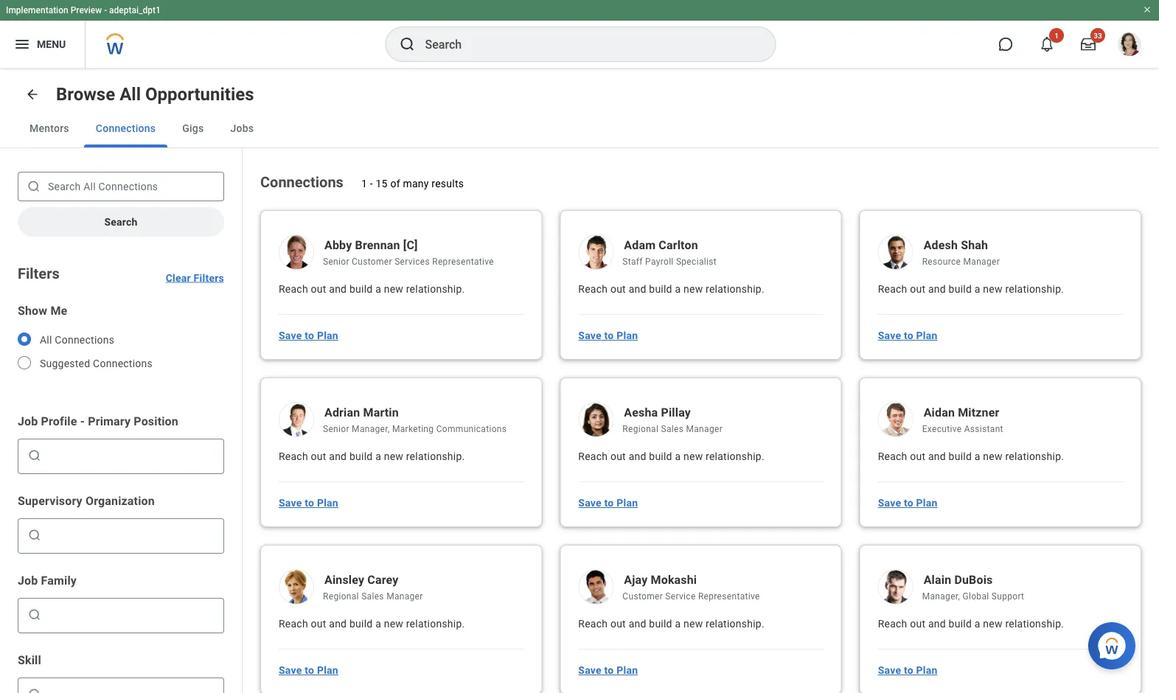 Task type: describe. For each thing, give the bounding box(es) containing it.
opportunities
[[145, 84, 254, 105]]

relationship. for ainsley carey
[[406, 618, 465, 630]]

suggested
[[40, 357, 90, 370]]

communications
[[437, 424, 507, 435]]

to for ajay mokashi
[[605, 665, 614, 677]]

save to plan button for alain dubois
[[873, 656, 944, 685]]

build for pillay
[[649, 450, 673, 463]]

plan for ajay mokashi
[[617, 665, 638, 677]]

save to plan for adesh
[[879, 330, 938, 342]]

dubois
[[955, 573, 993, 587]]

supervisory
[[18, 494, 82, 508]]

new for carlton
[[684, 283, 703, 295]]

regional for ainsley carey
[[323, 592, 359, 602]]

sales for carey
[[362, 592, 384, 602]]

save to plan for aesha
[[579, 497, 638, 509]]

ainsley carey regional sales manager
[[323, 573, 423, 602]]

sales for pillay
[[661, 424, 684, 435]]

33
[[1094, 31, 1103, 40]]

reach for ajay
[[579, 618, 608, 630]]

[c]
[[403, 238, 418, 252]]

reach for adrian
[[279, 450, 308, 463]]

mentors button
[[18, 109, 81, 148]]

customer inside ajay mokashi customer service representative
[[623, 592, 663, 602]]

representative inside ajay mokashi customer service representative
[[699, 592, 760, 602]]

new for carey
[[384, 618, 404, 630]]

pillay
[[661, 406, 691, 420]]

reach out and build a new relationship. for brennan
[[279, 283, 465, 295]]

reach out and build a new relationship. for pillay
[[579, 450, 765, 463]]

save to plan for abby
[[279, 330, 339, 342]]

family
[[41, 574, 77, 588]]

of
[[391, 177, 400, 190]]

save to plan button for aidan mitzner
[[873, 488, 944, 518]]

menu banner
[[0, 0, 1160, 68]]

preview
[[71, 5, 102, 15]]

1 for 1
[[1055, 31, 1059, 40]]

global
[[963, 592, 990, 602]]

show me
[[18, 304, 67, 318]]

ajay
[[624, 573, 648, 587]]

adrian
[[325, 406, 360, 420]]

inbox large image
[[1082, 37, 1096, 52]]

save to plan button for aesha pillay
[[573, 488, 644, 518]]

plan for alain dubois
[[917, 665, 938, 677]]

build for dubois
[[949, 618, 973, 630]]

to for adrian martin
[[305, 497, 314, 509]]

save to plan for adrian
[[279, 497, 339, 509]]

save to plan button for adrian martin
[[273, 488, 345, 518]]

15
[[376, 177, 388, 190]]

adesh shah button
[[923, 235, 1124, 256]]

save for adrian martin
[[279, 497, 302, 509]]

reach for ainsley
[[279, 618, 308, 630]]

aesha
[[624, 406, 658, 420]]

reach for alain
[[879, 618, 908, 630]]

adeptai_dpt1
[[109, 5, 161, 15]]

filters inside button
[[194, 272, 224, 284]]

reach out and build a new relationship. for mokashi
[[579, 618, 765, 630]]

relationship. for adesh shah
[[1006, 283, 1065, 295]]

reach out and build a new relationship. for shah
[[879, 283, 1065, 295]]

search
[[104, 216, 138, 228]]

ainsley
[[325, 573, 365, 587]]

a for pillay
[[675, 450, 681, 463]]

save for adesh shah
[[879, 330, 902, 342]]

job family
[[18, 574, 77, 588]]

relationship. for adam carlton
[[706, 283, 765, 295]]

save to plan button for adesh shah
[[873, 321, 944, 350]]

mentors
[[30, 122, 69, 134]]

new for martin
[[384, 450, 404, 463]]

connections button
[[84, 109, 168, 148]]

save to plan for adam
[[579, 330, 638, 342]]

and for aesha
[[629, 450, 647, 463]]

manager, inside adrian martin senior manager, marketing communications
[[352, 424, 390, 435]]

to for adam carlton
[[605, 330, 614, 342]]

implementation
[[6, 5, 68, 15]]

reach for aidan
[[879, 450, 908, 463]]

reach out and build a new relationship. for carey
[[279, 618, 465, 630]]

save to plan for ainsley
[[279, 665, 339, 677]]

plan for aesha pillay
[[617, 497, 638, 509]]

profile
[[41, 414, 77, 428]]

carey
[[368, 573, 399, 587]]

ainsley carey button
[[323, 570, 524, 591]]

out for adam
[[611, 283, 626, 295]]

- for job profile - primary position
[[80, 414, 85, 428]]

search button
[[18, 207, 224, 237]]

new for shah
[[984, 283, 1003, 295]]

carlton
[[659, 238, 699, 252]]

relationship. for aidan mitzner
[[1006, 450, 1065, 463]]

tab list containing mentors
[[0, 109, 1160, 148]]

out for ajay
[[611, 618, 626, 630]]

connections up suggested connections
[[55, 334, 115, 346]]

adrian martin senior manager, marketing communications
[[323, 406, 507, 435]]

relationship. for ajay mokashi
[[706, 618, 765, 630]]

gigs button
[[171, 109, 216, 148]]

reach for abby
[[279, 283, 308, 295]]

0 horizontal spatial filters
[[18, 265, 60, 282]]

clear filters button
[[166, 255, 224, 284]]

and for adrian
[[329, 450, 347, 463]]

save to plan button for ajay mokashi
[[573, 656, 644, 685]]

manager, inside alain dubois manager, global support
[[923, 592, 961, 602]]

mitzner
[[959, 406, 1000, 420]]

aesha pillay button
[[623, 402, 824, 424]]

to for aidan mitzner
[[905, 497, 914, 509]]

save for aesha pillay
[[579, 497, 602, 509]]

abby
[[325, 238, 352, 252]]

plan for adam carlton
[[617, 330, 638, 342]]

1 button
[[1031, 28, 1065, 61]]

job profile - primary position
[[18, 414, 179, 428]]

to for alain dubois
[[905, 665, 914, 677]]

abby brennan [c] button
[[323, 235, 524, 256]]

adesh shah resource manager
[[923, 238, 1001, 267]]

menu
[[37, 38, 66, 50]]

1 for 1 - 15 of many results
[[361, 177, 367, 190]]

resource
[[923, 257, 962, 267]]

build for mokashi
[[649, 618, 673, 630]]

suggested connections
[[40, 357, 153, 370]]

save to plan button for adam carlton
[[573, 321, 644, 350]]

adam
[[624, 238, 656, 252]]

Search All Connections text field
[[18, 172, 224, 201]]

relationship. for alain dubois
[[1006, 618, 1065, 630]]

adam carlton button
[[623, 235, 824, 256]]

out for aidan
[[911, 450, 926, 463]]

build for carlton
[[649, 283, 673, 295]]

position
[[134, 414, 179, 428]]

primary
[[88, 414, 131, 428]]

justify image
[[13, 35, 31, 53]]

a for carey
[[376, 618, 381, 630]]

save to plan for aidan
[[879, 497, 938, 509]]

abby brennan [c] senior customer services representative
[[323, 238, 494, 267]]

out for adrian
[[311, 450, 327, 463]]

0 vertical spatial all
[[120, 84, 141, 105]]

support
[[992, 592, 1025, 602]]

a for mitzner
[[975, 450, 981, 463]]

1 vertical spatial search image
[[27, 688, 42, 694]]

menu button
[[0, 21, 85, 68]]

reach out and build a new relationship. for mitzner
[[879, 450, 1065, 463]]

new for mokashi
[[684, 618, 703, 630]]

close environment banner image
[[1144, 5, 1152, 14]]

executive
[[923, 424, 962, 435]]

aesha pillay regional sales manager
[[623, 406, 723, 435]]



Task type: vqa. For each thing, say whether or not it's contained in the screenshot.
Filter
no



Task type: locate. For each thing, give the bounding box(es) containing it.
1 vertical spatial job
[[18, 574, 38, 588]]

filters up show me
[[18, 265, 60, 282]]

a down global
[[975, 618, 981, 630]]

and for adam
[[629, 283, 647, 295]]

arrow left image
[[25, 87, 40, 102]]

and down ainsley
[[329, 618, 347, 630]]

1 - 15 of many results
[[361, 177, 464, 190]]

build down the executive
[[949, 450, 973, 463]]

1 vertical spatial manager,
[[923, 592, 961, 602]]

alain dubois manager, global support
[[923, 573, 1025, 602]]

new for brennan
[[384, 283, 404, 295]]

connections inside connections button
[[96, 122, 156, 134]]

out down the "adrian" at bottom left
[[311, 450, 327, 463]]

tab list
[[0, 109, 1160, 148]]

out down resource
[[911, 283, 926, 295]]

a down the martin
[[376, 450, 381, 463]]

0 vertical spatial search image
[[27, 179, 41, 194]]

skill
[[18, 653, 41, 667]]

save for adam carlton
[[579, 330, 602, 342]]

connections down all connections
[[93, 357, 153, 370]]

payroll
[[646, 257, 674, 267]]

new down assistant
[[984, 450, 1003, 463]]

-
[[104, 5, 107, 15], [370, 177, 373, 190], [80, 414, 85, 428]]

reach out and build a new relationship. for carlton
[[579, 283, 765, 295]]

all down show me
[[40, 334, 52, 346]]

search image down the mentors button
[[27, 179, 41, 194]]

a for dubois
[[975, 618, 981, 630]]

relationship. down ainsley carey button
[[406, 618, 465, 630]]

profile logan mcneil image
[[1119, 32, 1142, 59]]

regional for aesha pillay
[[623, 424, 659, 435]]

customer down 'ajay'
[[623, 592, 663, 602]]

and down the aesha
[[629, 450, 647, 463]]

1 inside button
[[1055, 31, 1059, 40]]

2 horizontal spatial manager
[[964, 257, 1001, 267]]

manager down ainsley carey button
[[387, 592, 423, 602]]

and for aidan
[[929, 450, 947, 463]]

relationship. down aidan mitzner button
[[1006, 450, 1065, 463]]

reach out and build a new relationship. down brennan
[[279, 283, 465, 295]]

build down service
[[649, 618, 673, 630]]

33 button
[[1073, 28, 1106, 61]]

relationship. down support
[[1006, 618, 1065, 630]]

senior inside adrian martin senior manager, marketing communications
[[323, 424, 350, 435]]

relationship. down ajay mokashi button
[[706, 618, 765, 630]]

martin
[[363, 406, 399, 420]]

filters
[[18, 265, 60, 282], [194, 272, 224, 284]]

a down specialist
[[675, 283, 681, 295]]

1 vertical spatial customer
[[623, 592, 663, 602]]

search image for supervisory organization
[[27, 528, 42, 543]]

out for alain
[[911, 618, 926, 630]]

1 right notifications large icon
[[1055, 31, 1059, 40]]

relationship. down the adesh shah button
[[1006, 283, 1065, 295]]

new down specialist
[[684, 283, 703, 295]]

0 vertical spatial manager,
[[352, 424, 390, 435]]

results
[[432, 177, 464, 190]]

1 horizontal spatial manager,
[[923, 592, 961, 602]]

out for aesha
[[611, 450, 626, 463]]

2 job from the top
[[18, 574, 38, 588]]

build for shah
[[949, 283, 973, 295]]

ajay mokashi customer service representative
[[623, 573, 760, 602]]

to for aesha pillay
[[605, 497, 614, 509]]

reach out and build a new relationship. down 'payroll'
[[579, 283, 765, 295]]

1 vertical spatial manager
[[687, 424, 723, 435]]

manager down aesha pillay button
[[687, 424, 723, 435]]

relationship. down "services"
[[406, 283, 465, 295]]

job left family
[[18, 574, 38, 588]]

and for ainsley
[[329, 618, 347, 630]]

manager inside adesh shah resource manager
[[964, 257, 1001, 267]]

out down staff
[[611, 283, 626, 295]]

save for ainsley carey
[[279, 665, 302, 677]]

manager,
[[352, 424, 390, 435], [923, 592, 961, 602]]

new down support
[[984, 618, 1003, 630]]

Search Workday  search field
[[425, 28, 746, 61]]

supervisory organization
[[18, 494, 155, 508]]

reach out and build a new relationship. down aesha pillay regional sales manager
[[579, 450, 765, 463]]

and down 'ajay'
[[629, 618, 647, 630]]

- right profile
[[80, 414, 85, 428]]

1 vertical spatial senior
[[323, 424, 350, 435]]

all up connections button
[[120, 84, 141, 105]]

2 horizontal spatial -
[[370, 177, 373, 190]]

reach
[[279, 283, 308, 295], [579, 283, 608, 295], [879, 283, 908, 295], [279, 450, 308, 463], [579, 450, 608, 463], [879, 450, 908, 463], [279, 618, 308, 630], [579, 618, 608, 630], [879, 618, 908, 630]]

build down the "adrian" at bottom left
[[350, 450, 373, 463]]

organization
[[86, 494, 155, 508]]

a down ainsley carey regional sales manager
[[376, 618, 381, 630]]

manager inside aesha pillay regional sales manager
[[687, 424, 723, 435]]

build for brennan
[[350, 283, 373, 295]]

ajay mokashi button
[[623, 570, 824, 591]]

reach out and build a new relationship. down service
[[579, 618, 765, 630]]

regional inside ainsley carey regional sales manager
[[323, 592, 359, 602]]

0 vertical spatial senior
[[323, 257, 350, 267]]

reach out and build a new relationship. down the martin
[[279, 450, 465, 463]]

save to plan button for ainsley carey
[[273, 656, 345, 685]]

0 vertical spatial 1
[[1055, 31, 1059, 40]]

connections down browse all opportunities on the top left of the page
[[96, 122, 156, 134]]

regional down the aesha
[[623, 424, 659, 435]]

save for ajay mokashi
[[579, 665, 602, 677]]

job left profile
[[18, 414, 38, 428]]

many
[[403, 177, 429, 190]]

manager
[[964, 257, 1001, 267], [687, 424, 723, 435], [387, 592, 423, 602]]

0 horizontal spatial customer
[[352, 257, 392, 267]]

1 vertical spatial sales
[[362, 592, 384, 602]]

browse
[[56, 84, 115, 105]]

sales inside aesha pillay regional sales manager
[[661, 424, 684, 435]]

browse all opportunities
[[56, 84, 254, 105]]

manager, down alain at bottom right
[[923, 592, 961, 602]]

0 vertical spatial customer
[[352, 257, 392, 267]]

representative down ajay mokashi button
[[699, 592, 760, 602]]

a down service
[[675, 618, 681, 630]]

to for adesh shah
[[905, 330, 914, 342]]

build for martin
[[350, 450, 373, 463]]

jobs button
[[219, 109, 266, 148]]

plan for adesh shah
[[917, 330, 938, 342]]

and for adesh
[[929, 283, 947, 295]]

a for shah
[[975, 283, 981, 295]]

build down global
[[949, 618, 973, 630]]

reach out and build a new relationship.
[[279, 283, 465, 295], [579, 283, 765, 295], [879, 283, 1065, 295], [279, 450, 465, 463], [579, 450, 765, 463], [879, 450, 1065, 463], [279, 618, 465, 630], [579, 618, 765, 630], [879, 618, 1065, 630]]

out for ainsley
[[311, 618, 327, 630]]

connections up abby
[[260, 173, 344, 191]]

0 horizontal spatial all
[[40, 334, 52, 346]]

out down alain at bottom right
[[911, 618, 926, 630]]

alain
[[924, 573, 952, 587]]

0 vertical spatial representative
[[433, 257, 494, 267]]

0 horizontal spatial representative
[[433, 257, 494, 267]]

out down the executive
[[911, 450, 926, 463]]

sales down pillay
[[661, 424, 684, 435]]

implementation preview -   adeptai_dpt1
[[6, 5, 161, 15]]

brennan
[[355, 238, 400, 252]]

to
[[305, 330, 314, 342], [605, 330, 614, 342], [905, 330, 914, 342], [305, 497, 314, 509], [605, 497, 614, 509], [905, 497, 914, 509], [305, 665, 314, 677], [605, 665, 614, 677], [905, 665, 914, 677]]

1 horizontal spatial 1
[[1055, 31, 1059, 40]]

1
[[1055, 31, 1059, 40], [361, 177, 367, 190]]

reach out and build a new relationship. down ainsley carey regional sales manager
[[279, 618, 465, 630]]

adam carlton staff payroll specialist
[[623, 238, 717, 267]]

to for ainsley carey
[[305, 665, 314, 677]]

marketing
[[392, 424, 434, 435]]

reach for aesha
[[579, 450, 608, 463]]

1 left 15
[[361, 177, 367, 190]]

- for implementation preview -   adeptai_dpt1
[[104, 5, 107, 15]]

aidan mitzner button
[[923, 402, 1124, 424]]

and down the executive
[[929, 450, 947, 463]]

1 horizontal spatial -
[[104, 5, 107, 15]]

manager, down the martin
[[352, 424, 390, 435]]

plan for abby brennan [c]
[[317, 330, 339, 342]]

reach out and build a new relationship. down global
[[879, 618, 1065, 630]]

a for brennan
[[376, 283, 381, 295]]

out for abby
[[311, 283, 327, 295]]

build for carey
[[350, 618, 373, 630]]

customer down brennan
[[352, 257, 392, 267]]

a down aesha pillay regional sales manager
[[675, 450, 681, 463]]

out down ainsley
[[311, 618, 327, 630]]

save for abby brennan [c]
[[279, 330, 302, 342]]

and down staff
[[629, 283, 647, 295]]

build for mitzner
[[949, 450, 973, 463]]

2 senior from the top
[[323, 424, 350, 435]]

new down the 'shah'
[[984, 283, 1003, 295]]

0 horizontal spatial regional
[[323, 592, 359, 602]]

plan
[[317, 330, 339, 342], [617, 330, 638, 342], [917, 330, 938, 342], [317, 497, 339, 509], [617, 497, 638, 509], [917, 497, 938, 509], [317, 665, 339, 677], [617, 665, 638, 677], [917, 665, 938, 677]]

a down assistant
[[975, 450, 981, 463]]

manager for carey
[[387, 592, 423, 602]]

shah
[[962, 238, 989, 252]]

build down ainsley carey regional sales manager
[[350, 618, 373, 630]]

0 vertical spatial manager
[[964, 257, 1001, 267]]

sales down carey
[[362, 592, 384, 602]]

build down brennan
[[350, 283, 373, 295]]

1 vertical spatial 1
[[361, 177, 367, 190]]

new
[[384, 283, 404, 295], [684, 283, 703, 295], [984, 283, 1003, 295], [384, 450, 404, 463], [684, 450, 703, 463], [984, 450, 1003, 463], [384, 618, 404, 630], [684, 618, 703, 630], [984, 618, 1003, 630]]

relationship. for abby brennan [c]
[[406, 283, 465, 295]]

customer inside the abby brennan [c] senior customer services representative
[[352, 257, 392, 267]]

search image for job profile - primary position
[[27, 449, 42, 463]]

- inside menu banner
[[104, 5, 107, 15]]

job for job family
[[18, 574, 38, 588]]

show
[[18, 304, 47, 318]]

0 vertical spatial sales
[[661, 424, 684, 435]]

save for alain dubois
[[879, 665, 902, 677]]

reach out and build a new relationship. down adesh shah resource manager
[[879, 283, 1065, 295]]

and down resource
[[929, 283, 947, 295]]

a down brennan
[[376, 283, 381, 295]]

search image for job family
[[27, 608, 42, 623]]

aidan mitzner executive assistant
[[923, 406, 1004, 435]]

to for abby brennan [c]
[[305, 330, 314, 342]]

services
[[395, 257, 430, 267]]

adrian martin button
[[323, 402, 524, 424]]

1 horizontal spatial filters
[[194, 272, 224, 284]]

search image
[[27, 179, 41, 194], [27, 688, 42, 694]]

gigs
[[182, 122, 204, 134]]

0 horizontal spatial -
[[80, 414, 85, 428]]

save for aidan mitzner
[[879, 497, 902, 509]]

sales inside ainsley carey regional sales manager
[[362, 592, 384, 602]]

reach for adam
[[579, 283, 608, 295]]

1 vertical spatial all
[[40, 334, 52, 346]]

2 vertical spatial manager
[[387, 592, 423, 602]]

assistant
[[965, 424, 1004, 435]]

filters right clear
[[194, 272, 224, 284]]

and down abby
[[329, 283, 347, 295]]

and
[[329, 283, 347, 295], [629, 283, 647, 295], [929, 283, 947, 295], [329, 450, 347, 463], [629, 450, 647, 463], [929, 450, 947, 463], [329, 618, 347, 630], [629, 618, 647, 630], [929, 618, 947, 630]]

1 horizontal spatial all
[[120, 84, 141, 105]]

regional inside aesha pillay regional sales manager
[[623, 424, 659, 435]]

senior down the "adrian" at bottom left
[[323, 424, 350, 435]]

1 horizontal spatial customer
[[623, 592, 663, 602]]

reach for adesh
[[879, 283, 908, 295]]

search image down skill
[[27, 688, 42, 694]]

relationship. down 'adam carlton' button
[[706, 283, 765, 295]]

adesh
[[924, 238, 958, 252]]

representative down abby brennan [c] button
[[433, 257, 494, 267]]

a
[[376, 283, 381, 295], [675, 283, 681, 295], [975, 283, 981, 295], [376, 450, 381, 463], [675, 450, 681, 463], [975, 450, 981, 463], [376, 618, 381, 630], [675, 618, 681, 630], [975, 618, 981, 630]]

1 vertical spatial -
[[370, 177, 373, 190]]

1 vertical spatial representative
[[699, 592, 760, 602]]

relationship.
[[406, 283, 465, 295], [706, 283, 765, 295], [1006, 283, 1065, 295], [406, 450, 465, 463], [706, 450, 765, 463], [1006, 450, 1065, 463], [406, 618, 465, 630], [706, 618, 765, 630], [1006, 618, 1065, 630]]

staff
[[623, 257, 643, 267]]

relationship. for adrian martin
[[406, 450, 465, 463]]

1 senior from the top
[[323, 257, 350, 267]]

new for mitzner
[[984, 450, 1003, 463]]

manager for pillay
[[687, 424, 723, 435]]

out for adesh
[[911, 283, 926, 295]]

1 job from the top
[[18, 414, 38, 428]]

out
[[311, 283, 327, 295], [611, 283, 626, 295], [911, 283, 926, 295], [311, 450, 327, 463], [611, 450, 626, 463], [911, 450, 926, 463], [311, 618, 327, 630], [611, 618, 626, 630], [911, 618, 926, 630]]

clear filters
[[166, 272, 224, 284]]

all connections
[[40, 334, 115, 346]]

search image
[[399, 35, 417, 53], [27, 449, 42, 463], [27, 528, 42, 543], [27, 608, 42, 623]]

new down ainsley carey regional sales manager
[[384, 618, 404, 630]]

and for ajay
[[629, 618, 647, 630]]

notifications large image
[[1040, 37, 1055, 52]]

relationship. down "marketing" in the bottom left of the page
[[406, 450, 465, 463]]

job for job profile - primary position
[[18, 414, 38, 428]]

0 vertical spatial job
[[18, 414, 38, 428]]

and down the "adrian" at bottom left
[[329, 450, 347, 463]]

a for mokashi
[[675, 618, 681, 630]]

1 horizontal spatial regional
[[623, 424, 659, 435]]

a for carlton
[[675, 283, 681, 295]]

new for dubois
[[984, 618, 1003, 630]]

1 horizontal spatial manager
[[687, 424, 723, 435]]

new down "marketing" in the bottom left of the page
[[384, 450, 404, 463]]

- right 'preview'
[[104, 5, 107, 15]]

2 vertical spatial -
[[80, 414, 85, 428]]

new down aesha pillay regional sales manager
[[684, 450, 703, 463]]

representative inside the abby brennan [c] senior customer services representative
[[433, 257, 494, 267]]

- left 15
[[370, 177, 373, 190]]

service
[[666, 592, 696, 602]]

reach out and build a new relationship. down assistant
[[879, 450, 1065, 463]]

manager inside ainsley carey regional sales manager
[[387, 592, 423, 602]]

0 horizontal spatial manager,
[[352, 424, 390, 435]]

out down 'ajay'
[[611, 618, 626, 630]]

senior inside the abby brennan [c] senior customer services representative
[[323, 257, 350, 267]]

1 horizontal spatial sales
[[661, 424, 684, 435]]

reach out and build a new relationship. for dubois
[[879, 618, 1065, 630]]

senior down abby
[[323, 257, 350, 267]]

save
[[279, 330, 302, 342], [579, 330, 602, 342], [879, 330, 902, 342], [279, 497, 302, 509], [579, 497, 602, 509], [879, 497, 902, 509], [279, 665, 302, 677], [579, 665, 602, 677], [879, 665, 902, 677]]

jobs
[[231, 122, 254, 134]]

alain dubois button
[[923, 570, 1124, 591]]

relationship. for aesha pillay
[[706, 450, 765, 463]]

relationship. down aesha pillay button
[[706, 450, 765, 463]]

mokashi
[[651, 573, 697, 587]]

plan for ainsley carey
[[317, 665, 339, 677]]

representative
[[433, 257, 494, 267], [699, 592, 760, 602]]

manager down the 'shah'
[[964, 257, 1001, 267]]

me
[[50, 304, 67, 318]]

regional down ainsley
[[323, 592, 359, 602]]

specialist
[[676, 257, 717, 267]]

sales
[[661, 424, 684, 435], [362, 592, 384, 602]]

and for abby
[[329, 283, 347, 295]]

a for martin
[[376, 450, 381, 463]]

job
[[18, 414, 38, 428], [18, 574, 38, 588]]

out down the aesha
[[611, 450, 626, 463]]

1 vertical spatial regional
[[323, 592, 359, 602]]

build down resource
[[949, 283, 973, 295]]

build down aesha pillay regional sales manager
[[649, 450, 673, 463]]

out down abby
[[311, 283, 327, 295]]

aidan
[[924, 406, 956, 420]]

1 horizontal spatial representative
[[699, 592, 760, 602]]

0 vertical spatial regional
[[623, 424, 659, 435]]

save to plan button for abby brennan [c]
[[273, 321, 345, 350]]

build down 'payroll'
[[649, 283, 673, 295]]

save to plan for ajay
[[579, 665, 638, 677]]

new down "services"
[[384, 283, 404, 295]]

a down adesh shah resource manager
[[975, 283, 981, 295]]

plan for aidan mitzner
[[917, 497, 938, 509]]

0 horizontal spatial manager
[[387, 592, 423, 602]]

save to plan button
[[273, 321, 345, 350], [573, 321, 644, 350], [873, 321, 944, 350], [273, 488, 345, 518], [573, 488, 644, 518], [873, 488, 944, 518], [273, 656, 345, 685], [573, 656, 644, 685], [873, 656, 944, 685]]

0 horizontal spatial 1
[[361, 177, 367, 190]]

clear
[[166, 272, 191, 284]]

None field
[[45, 444, 218, 468], [45, 449, 218, 463], [45, 524, 218, 547], [45, 528, 218, 543], [45, 604, 218, 627], [45, 608, 218, 623], [45, 683, 218, 694], [45, 688, 218, 694], [45, 444, 218, 468], [45, 449, 218, 463], [45, 524, 218, 547], [45, 528, 218, 543], [45, 604, 218, 627], [45, 608, 218, 623], [45, 683, 218, 694], [45, 688, 218, 694]]

0 horizontal spatial sales
[[362, 592, 384, 602]]

save to plan for alain
[[879, 665, 938, 677]]

and down alain at bottom right
[[929, 618, 947, 630]]

0 vertical spatial -
[[104, 5, 107, 15]]

senior
[[323, 257, 350, 267], [323, 424, 350, 435]]

new down service
[[684, 618, 703, 630]]



